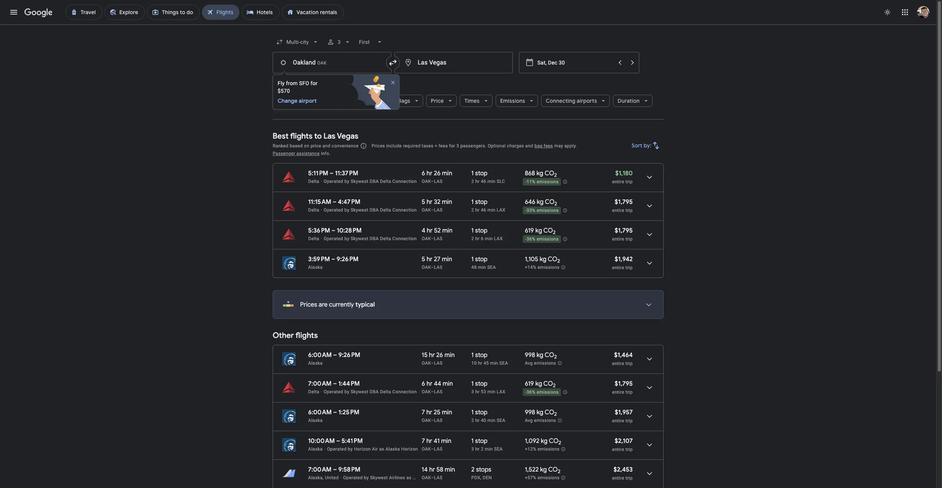 Task type: describe. For each thing, give the bounding box(es) containing it.
– left the arrival time: 5:41 pm. text field
[[336, 437, 340, 445]]

$570
[[278, 88, 290, 94]]

change
[[278, 97, 298, 104]]

Departure text field
[[538, 52, 614, 73]]

2 inside 1,522 kg co 2
[[558, 468, 561, 475]]

Departure time: 11:15 AM. text field
[[308, 198, 331, 206]]

7 for 7 hr 41 min
[[422, 437, 425, 445]]

as for 7
[[379, 447, 384, 452]]

min inside 14 hr 58 min oak – las
[[445, 466, 455, 474]]

1,105
[[525, 256, 539, 263]]

45
[[484, 361, 489, 366]]

total duration 7 hr 25 min. element
[[422, 409, 472, 418]]

2 inside 1,092 kg co 2
[[559, 440, 561, 446]]

619 for 4 hr 52 min
[[525, 227, 534, 235]]

1 fees from the left
[[439, 143, 448, 149]]

min inside 1 stop 2 hr 46 min lax
[[488, 207, 496, 213]]

stop for 5 hr 32 min
[[475, 198, 488, 206]]

are
[[319, 301, 328, 309]]

min inside 6 hr 26 min oak – las
[[442, 170, 453, 177]]

1 stop 3 hr 53 min lax
[[472, 380, 506, 395]]

hr inside 6 hr 26 min oak – las
[[427, 170, 433, 177]]

optional
[[488, 143, 506, 149]]

kg for 6 hr 44 min
[[536, 380, 542, 388]]

1 for 6 hr 26 min
[[472, 170, 474, 177]]

by for 1:44 pm
[[345, 389, 350, 395]]

las for 7 hr 25 min
[[434, 418, 443, 423]]

apply.
[[565, 143, 577, 149]]

skywest down air
[[370, 475, 388, 481]]

6:00 am for 1:25 pm
[[308, 409, 332, 416]]

for inside prices include required taxes + fees for 3 passengers. optional charges and bag fees may apply. passenger assistance
[[449, 143, 455, 149]]

Arrival time: 9:58 PM. text field
[[338, 466, 361, 474]]

fly from sfo for $570 change airport
[[278, 80, 318, 104]]

flight details. leaves oakland international airport at 7:00 am on saturday, december 30 and arrives at harry reid international airport at 9:58 pm on saturday, december 30. image
[[641, 465, 659, 483]]

– inside '5 hr 27 min oak – las'
[[431, 265, 434, 270]]

kg for 7 hr 41 min
[[541, 437, 548, 445]]

40
[[481, 418, 486, 423]]

oak for 14 hr 58 min
[[422, 475, 431, 481]]

las
[[324, 131, 336, 141]]

skywest for 4:47 pm
[[351, 207, 369, 213]]

co for 4 hr 52 min
[[544, 227, 553, 235]]

2 inside 1 stop 2 hr 40 min sea
[[472, 418, 474, 423]]

Arrival time: 1:44 PM. text field
[[338, 380, 360, 388]]

airlines button
[[354, 92, 390, 110]]

Arrival time: 1:25 PM. text field
[[339, 409, 360, 416]]

hr inside 1 stop 2 hr 6 min lax
[[476, 236, 480, 241]]

- for 4 hr 52 min
[[525, 237, 527, 242]]

oak for 6 hr 44 min
[[422, 389, 431, 395]]

kg for 5 hr 27 min
[[540, 256, 547, 263]]

$1,464
[[614, 351, 633, 359]]

total duration 15 hr 26 min. element
[[422, 351, 472, 360]]

1 for 4 hr 52 min
[[472, 227, 474, 235]]

58
[[437, 466, 444, 474]]

sort by: button
[[629, 136, 664, 155]]

7:00 am for 7:00 am – 9:58 pm
[[308, 466, 332, 474]]

hr inside '5 hr 27 min oak – las'
[[427, 256, 433, 263]]

stops
[[476, 466, 492, 474]]

layover (1 of 1) is a 2 hr 40 min layover at seattle-tacoma international airport in seattle. element
[[472, 418, 521, 424]]

den
[[483, 475, 492, 481]]

11:15 am
[[308, 198, 331, 206]]

flight details. leaves oakland international airport at 6:00 am on saturday, december 30 and arrives at harry reid international airport at 1:25 pm on saturday, december 30. image
[[641, 407, 659, 426]]

min inside '15 hr 26 min oak – las'
[[445, 351, 455, 359]]

Arrival time: 10:28 PM. text field
[[337, 227, 362, 235]]

hr inside 5 hr 32 min oak – las
[[427, 198, 433, 206]]

stop for 7 hr 25 min
[[475, 409, 488, 416]]

leaves oakland international airport at 6:00 am on saturday, december 30 and arrives at harry reid international airport at 1:25 pm on saturday, december 30. element
[[308, 409, 360, 416]]

total duration 5 hr 32 min. element
[[422, 198, 472, 207]]

leaves oakland international airport at 3:59 pm on saturday, december 30 and arrives at harry reid international airport at 9:26 pm on saturday, december 30. element
[[308, 256, 359, 263]]

min inside 1 stop 2 hr 6 min lax
[[485, 236, 493, 241]]

co for 5 hr 32 min
[[545, 198, 555, 206]]

11:15 am – 4:47 pm
[[308, 198, 361, 206]]

kg for 14 hr 58 min
[[540, 466, 547, 474]]

5 for 5 hr 27 min
[[422, 256, 425, 263]]

total duration 6 hr 26 min. element
[[422, 170, 472, 178]]

4:47 pm
[[338, 198, 361, 206]]

lax for 5 hr 32 min
[[497, 207, 506, 213]]

leaves oakland international airport at 5:36 pm on saturday, december 30 and arrives at harry reid international airport at 10:28 pm on saturday, december 30. element
[[308, 227, 362, 235]]

+57% emissions
[[525, 475, 560, 481]]

alaska inside 6:00 am – 1:25 pm alaska
[[308, 418, 323, 423]]

hr inside 1 stop 2 hr 46 min lax
[[476, 207, 480, 213]]

hr inside 7 hr 25 min oak – las
[[427, 409, 432, 416]]

stop for 4 hr 52 min
[[475, 227, 488, 235]]

hr inside 1 stop 2 hr 40 min sea
[[476, 418, 480, 423]]

connection for 6 hr 26 min
[[393, 179, 417, 184]]

1180 US dollars text field
[[616, 170, 633, 177]]

learn more about ranking image
[[360, 143, 367, 149]]

flight details. leaves oakland international airport at 7:00 am on saturday, december 30 and arrives at harry reid international airport at 1:44 pm on saturday, december 30. image
[[641, 379, 659, 397]]

$1,795 entire trip for $1,464
[[612, 380, 633, 395]]

10:00 am
[[308, 437, 335, 445]]

– left 4:47 pm
[[333, 198, 337, 206]]

operated for 5:11 pm
[[324, 179, 343, 184]]

$1,180
[[616, 170, 633, 177]]

other
[[273, 331, 294, 340]]

trip for 15 hr 26 min
[[626, 361, 633, 366]]

+14% emissions
[[525, 265, 560, 270]]

2 $1,795 from the top
[[615, 227, 633, 235]]

ranked
[[273, 143, 289, 149]]

5 hr 27 min oak – las
[[422, 256, 452, 270]]

646
[[525, 198, 536, 206]]

1795 US dollars text field
[[615, 227, 633, 235]]

10:28 pm
[[337, 227, 362, 235]]

1:44 pm
[[338, 380, 360, 388]]

5:36 pm
[[308, 227, 330, 235]]

$1,942 entire trip
[[612, 256, 633, 270]]

$1,795 for $1,464
[[615, 380, 633, 388]]

currently
[[329, 301, 354, 309]]

alaska inside "6:00 am – 9:26 pm alaska"
[[308, 361, 323, 366]]

flight
[[294, 82, 307, 89]]

min inside 7 hr 25 min oak – las
[[442, 409, 452, 416]]

airports
[[577, 97, 597, 104]]

skywest for 10:28 pm
[[351, 236, 369, 241]]

-33% emissions
[[525, 208, 559, 213]]

bag fees button
[[535, 143, 553, 149]]

layover (1 of 1) is a 48 min layover at seattle-tacoma international airport in seattle. element
[[472, 264, 521, 270]]

times button
[[460, 92, 493, 110]]

1 stop 48 min sea
[[472, 256, 496, 270]]

hr inside the 4 hr 52 min oak – las
[[427, 227, 433, 235]]

alaska inside 3:59 pm – 9:26 pm alaska
[[308, 265, 323, 270]]

– up "united"
[[333, 466, 337, 474]]

9:26 pm for 3:59 pm
[[337, 256, 359, 263]]

dba for 11:37 pm
[[370, 179, 379, 184]]

operated for 5:36 pm
[[324, 236, 343, 241]]

min inside 1 stop 3 hr 53 min lax
[[488, 389, 496, 395]]

+
[[435, 143, 438, 149]]

6:00 am – 9:26 pm alaska
[[308, 351, 360, 366]]

2 stops flight. element
[[472, 466, 492, 475]]

3 inside 1 stop 3 hr 53 min lax
[[472, 389, 474, 395]]

1 stop flight. element for 15 hr 26 min
[[472, 351, 488, 360]]

41
[[434, 437, 440, 445]]

operated down 10:00 am – 5:41 pm
[[327, 447, 347, 452]]

avg for 7 hr 25 min
[[525, 418, 533, 423]]

required
[[403, 143, 421, 149]]

main content containing best flights to las vegas
[[273, 126, 664, 488]]

11%
[[527, 179, 536, 185]]

connecting airports button
[[541, 92, 610, 110]]

3 inside 1 stop 3 hr 2 min sea
[[472, 447, 474, 452]]

14
[[422, 466, 428, 474]]

$1,464 entire trip
[[612, 351, 633, 366]]

skywest
[[429, 475, 447, 481]]

stop for 6 hr 44 min
[[475, 380, 488, 388]]

11:37 pm
[[335, 170, 358, 177]]

entire for 6 hr 26 min
[[612, 179, 625, 185]]

passenger
[[273, 151, 295, 156]]

hr inside 1 stop 10 hr 45 min sea
[[478, 361, 483, 366]]

7:00 am – 9:58 pm
[[308, 466, 361, 474]]

4 hr 52 min oak – las
[[422, 227, 453, 241]]

on
[[304, 143, 310, 149]]

2 inside 1,105 kg co 2
[[558, 258, 560, 264]]

– right '5:36 pm'
[[332, 227, 336, 235]]

airlines inside popup button
[[358, 97, 378, 104]]

1 stop flight. element for 6 hr 26 min
[[472, 170, 488, 178]]

change airport button
[[278, 97, 330, 105]]

trip for 6 hr 26 min
[[626, 179, 633, 185]]

airlines inside main content
[[389, 475, 405, 481]]

avg emissions for $1,957
[[525, 418, 556, 423]]

7:00 am for 7:00 am – 1:44 pm
[[308, 380, 332, 388]]

1,105 kg co 2
[[525, 256, 560, 264]]

1795 US dollars text field
[[615, 198, 633, 206]]

united
[[325, 475, 339, 481]]

25
[[434, 409, 441, 416]]

taxes
[[422, 143, 434, 149]]

connection for 5 hr 32 min
[[393, 207, 417, 213]]

emissions
[[500, 97, 525, 104]]

lax for 4 hr 52 min
[[494, 236, 503, 241]]

hr inside 14 hr 58 min oak – las
[[429, 466, 435, 474]]

by for 11:37 pm
[[345, 179, 350, 184]]

operated by skywest dba delta connection for 7:00 am – 1:44 pm
[[324, 389, 417, 395]]

for inside fly from sfo for $570 change airport
[[311, 80, 318, 86]]

entire for 5 hr 32 min
[[612, 208, 625, 213]]

– inside 7 hr 25 min oak – las
[[431, 418, 434, 423]]

15
[[422, 351, 428, 359]]

48
[[472, 265, 477, 270]]

646 kg co 2
[[525, 198, 557, 207]]

3:59 pm – 9:26 pm alaska
[[308, 256, 359, 270]]

layover (1 of 1) is a 2 hr 6 min layover at los angeles international airport in los angeles. element
[[472, 236, 521, 242]]

– inside '15 hr 26 min oak – las'
[[431, 361, 434, 366]]

– inside 3:59 pm – 9:26 pm alaska
[[332, 256, 335, 263]]

1 stop flight. element for 4 hr 52 min
[[472, 227, 488, 236]]

1957 US dollars text field
[[615, 409, 633, 416]]

connection for 4 hr 52 min
[[393, 236, 417, 241]]

min inside '1 stop 48 min sea'
[[478, 265, 486, 270]]

26 for 15
[[437, 351, 443, 359]]

1 for 7 hr 41 min
[[472, 437, 474, 445]]

slc
[[497, 179, 505, 184]]

$1,957 entire trip
[[612, 409, 633, 424]]

connecting airports
[[546, 97, 597, 104]]

– inside 6 hr 26 min oak – las
[[431, 179, 434, 184]]

1 horizon from the left
[[354, 447, 371, 452]]

as for 14
[[407, 475, 412, 481]]

– inside "7 hr 41 min oak – las"
[[431, 447, 434, 452]]

alaska right air
[[386, 447, 400, 452]]

6:00 am – 1:25 pm alaska
[[308, 409, 360, 423]]

none search field containing add flight
[[273, 33, 664, 120]]

alaska, united
[[308, 475, 339, 481]]

air
[[372, 447, 378, 452]]

by for 4:47 pm
[[345, 207, 350, 213]]

sea for 7 hr 41 min
[[494, 447, 503, 452]]

+12%
[[525, 447, 537, 452]]

– inside the 4 hr 52 min oak – las
[[431, 236, 434, 241]]

1 for 6 hr 44 min
[[472, 380, 474, 388]]

other flights
[[273, 331, 318, 340]]

9:58 pm
[[338, 466, 361, 474]]

1 stop 2 hr 46 min lax
[[472, 198, 506, 213]]

Departure time: 7:00 AM. text field
[[308, 466, 332, 474]]

leaves oakland international airport at 7:00 am on saturday, december 30 and arrives at harry reid international airport at 1:44 pm on saturday, december 30. element
[[308, 380, 360, 388]]

2 inside 1 stop 3 hr 2 min sea
[[481, 447, 484, 452]]

total duration 7 hr 41 min. element
[[422, 437, 472, 446]]

may
[[554, 143, 563, 149]]

36% for 4 hr 52 min
[[527, 237, 536, 242]]

flight details. leaves oakland international airport at 6:00 am on saturday, december 30 and arrives at harry reid international airport at 9:26 pm on saturday, december 30. image
[[641, 350, 659, 368]]

hr inside "7 hr 41 min oak – las"
[[427, 437, 432, 445]]

14 hr 58 min oak – las
[[422, 466, 455, 481]]

1,092
[[525, 437, 540, 445]]

connection for 6 hr 44 min
[[393, 389, 417, 395]]

trip for 14 hr 58 min
[[626, 476, 633, 481]]

operated by skywest dba delta connection for 11:15 am – 4:47 pm
[[324, 207, 417, 213]]

,
[[481, 475, 482, 481]]

operated down the '9:58 pm'
[[343, 475, 363, 481]]

passenger assistance button
[[273, 151, 320, 156]]

33%
[[527, 208, 536, 213]]

hr inside 6 hr 44 min oak – las
[[427, 380, 433, 388]]

3 inside prices include required taxes + fees for 3 passengers. optional charges and bag fees may apply. passenger assistance
[[457, 143, 459, 149]]

$1,957
[[615, 409, 633, 416]]

pdx
[[472, 475, 481, 481]]

2 fees from the left
[[544, 143, 553, 149]]

4
[[422, 227, 426, 235]]

min inside '5 hr 27 min oak – las'
[[442, 256, 452, 263]]

layover (1 of 2) is a 6 hr 54 min layover at portland international airport in portland. layover (2 of 2) is a 1 hr 43 min layover at denver international airport in denver. element
[[472, 475, 521, 481]]

alaska down departure time: 10:00 am. text field
[[308, 447, 323, 452]]

operated by skywest airlines as alaska skywest
[[343, 475, 447, 481]]

6 for 6 hr 26 min
[[422, 170, 425, 177]]

entire for 14 hr 58 min
[[612, 476, 625, 481]]



Task type: vqa. For each thing, say whether or not it's contained in the screenshot.
OAK within the THE "15 HR 26 MIN OAK – LAS"
yes



Task type: locate. For each thing, give the bounding box(es) containing it.
0 vertical spatial $1,795 entire trip
[[612, 198, 633, 213]]

filters
[[295, 97, 310, 104]]

oak inside 14 hr 58 min oak – las
[[422, 475, 431, 481]]

1:25 pm
[[339, 409, 360, 416]]

flight details. leaves oakland international airport at 10:00 am on saturday, december 30 and arrives at harry reid international airport at 5:41 pm on saturday, december 30. image
[[641, 436, 659, 454]]

flight details. leaves oakland international airport at 5:36 pm on saturday, december 30 and arrives at harry reid international airport at 10:28 pm on saturday, december 30. image
[[641, 225, 659, 244]]

hr inside 1 stop 3 hr 53 min lax
[[476, 389, 480, 395]]

min inside 1 stop 10 hr 45 min sea
[[490, 361, 498, 366]]

trip down $1,795 text box
[[626, 390, 633, 395]]

10:00 am – 5:41 pm
[[308, 437, 363, 445]]

Departure time: 3:59 PM. text field
[[308, 256, 330, 263]]

1 stop flight. element
[[472, 170, 488, 178], [472, 198, 488, 207], [472, 227, 488, 236], [472, 256, 488, 264], [472, 351, 488, 360], [472, 380, 488, 389], [472, 409, 488, 418], [472, 437, 488, 446]]

min inside "7 hr 41 min oak – las"
[[441, 437, 452, 445]]

leaves oakland international airport at 7:00 am on saturday, december 30 and arrives at harry reid international airport at 9:58 pm on saturday, december 30. element
[[308, 466, 361, 474]]

 image
[[324, 447, 326, 452]]

add flight
[[282, 82, 307, 89]]

– right 3:59 pm
[[332, 256, 335, 263]]

lax inside 1 stop 2 hr 46 min lax
[[497, 207, 506, 213]]

2 vertical spatial $1,795 entire trip
[[612, 380, 633, 395]]

1 vertical spatial 9:26 pm
[[339, 351, 360, 359]]

– down total duration 6 hr 26 min. element
[[431, 179, 434, 184]]

entire for 7 hr 41 min
[[612, 447, 625, 452]]

9 trip from the top
[[626, 476, 633, 481]]

duration button
[[613, 92, 653, 110]]

oak down 14
[[422, 475, 431, 481]]

3 inside popup button
[[338, 39, 341, 45]]

1 stop flight. element up 40
[[472, 409, 488, 418]]

Departure time: 7:00 AM. text field
[[308, 380, 332, 388]]

– left 9:26 pm text box
[[333, 351, 337, 359]]

1 - from the top
[[525, 179, 527, 185]]

hr up '1 stop 48 min sea'
[[476, 236, 480, 241]]

1 998 from the top
[[525, 351, 535, 359]]

0 vertical spatial 6
[[422, 170, 425, 177]]

alaska,
[[308, 475, 324, 481]]

oak inside '15 hr 26 min oak – las'
[[422, 361, 431, 366]]

operated for 7:00 am
[[324, 389, 343, 395]]

las for 14 hr 58 min
[[434, 475, 443, 481]]

1 inside 1 stop 2 hr 46 min slc
[[472, 170, 474, 177]]

2 619 kg co 2 from the top
[[525, 380, 556, 389]]

3 connection from the top
[[393, 236, 417, 241]]

1 stop flight. element for 5 hr 32 min
[[472, 198, 488, 207]]

trip inside '$1,957 entire trip'
[[626, 418, 633, 424]]

fees right bag
[[544, 143, 553, 149]]

0 vertical spatial 998 kg co 2
[[525, 351, 557, 360]]

7:00 am up the alaska, united on the bottom of the page
[[308, 466, 332, 474]]

6:00 am inside 6:00 am – 1:25 pm alaska
[[308, 409, 332, 416]]

stop inside 1 stop 2 hr 46 min slc
[[475, 170, 488, 177]]

entire for 7 hr 25 min
[[612, 418, 625, 424]]

total duration 6 hr 44 min. element
[[422, 380, 472, 389]]

stop for 15 hr 26 min
[[475, 351, 488, 359]]

Arrival time: 9:26 PM. text field
[[337, 256, 359, 263]]

2 operated by skywest dba delta connection from the top
[[324, 207, 417, 213]]

by for 10:28 pm
[[345, 236, 350, 241]]

- for 5 hr 32 min
[[525, 208, 527, 213]]

5 inside 5 hr 32 min oak – las
[[422, 198, 425, 206]]

1 1 stop flight. element from the top
[[472, 170, 488, 178]]

flights
[[290, 131, 313, 141], [296, 331, 318, 340]]

1 vertical spatial avg emissions
[[525, 418, 556, 423]]

1 vertical spatial 6:00 am
[[308, 409, 332, 416]]

main menu image
[[9, 8, 18, 17]]

avg emissions
[[525, 361, 556, 366], [525, 418, 556, 423]]

based
[[290, 143, 303, 149]]

619 kg co 2 for 4 hr 52 min
[[525, 227, 556, 236]]

– down the total duration 15 hr 26 min. element
[[431, 361, 434, 366]]

more details image
[[640, 296, 658, 314]]

2 avg from the top
[[525, 418, 533, 423]]

8 trip from the top
[[626, 447, 633, 452]]

stop up the 45 in the bottom of the page
[[475, 351, 488, 359]]

prices inside prices include required taxes + fees for 3 passengers. optional charges and bag fees may apply. passenger assistance
[[372, 143, 385, 149]]

entire inside '$1,957 entire trip'
[[612, 418, 625, 424]]

4 dba from the top
[[370, 389, 379, 395]]

1 vertical spatial 6
[[481, 236, 484, 241]]

5 las from the top
[[434, 361, 443, 366]]

entire down $1,464 text field on the right of the page
[[612, 361, 625, 366]]

$1,795 entire trip up 1957 us dollars text field
[[612, 380, 633, 395]]

46 inside 1 stop 2 hr 46 min lax
[[481, 207, 486, 213]]

8 oak from the top
[[422, 447, 431, 452]]

entire down $1,795 text field
[[612, 236, 625, 242]]

619 kg co 2 for 6 hr 44 min
[[525, 380, 556, 389]]

None text field
[[273, 52, 391, 73], [395, 52, 513, 73], [273, 52, 391, 73], [395, 52, 513, 73]]

6 for 6 hr 44 min
[[422, 380, 425, 388]]

trip down $1,180 'text field'
[[626, 179, 633, 185]]

and down las on the left top
[[323, 143, 331, 149]]

min right 41
[[441, 437, 452, 445]]

entire for 5 hr 27 min
[[612, 265, 625, 270]]

1 vertical spatial 7:00 am
[[308, 466, 332, 474]]

46
[[481, 179, 486, 184], [481, 207, 486, 213]]

oak down 4
[[422, 236, 431, 241]]

operated by skywest dba delta connection for 5:11 pm – 11:37 pm
[[324, 179, 417, 184]]

4 1 from the top
[[472, 256, 474, 263]]

1 oak from the top
[[422, 179, 431, 184]]

7 stop from the top
[[475, 409, 488, 416]]

stop up layover (1 of 1) is a 2 hr 46 min layover at los angeles international airport in los angeles. element
[[475, 198, 488, 206]]

1 for 7 hr 25 min
[[472, 409, 474, 416]]

1 vertical spatial 26
[[437, 351, 443, 359]]

prices are currently typical
[[300, 301, 375, 309]]

layover (1 of 1) is a 3 hr 2 min layover at seattle-tacoma international airport in seattle. element
[[472, 446, 521, 452]]

3 las from the top
[[434, 236, 443, 241]]

0 vertical spatial 7:00 am
[[308, 380, 332, 388]]

1464 US dollars text field
[[614, 351, 633, 359]]

$1,795 entire trip
[[612, 198, 633, 213], [612, 227, 633, 242], [612, 380, 633, 395]]

co for 15 hr 26 min
[[545, 351, 554, 359]]

co inside 1,522 kg co 2
[[548, 466, 558, 474]]

2
[[554, 172, 557, 178], [472, 179, 474, 184], [555, 201, 557, 207], [472, 207, 474, 213], [553, 229, 556, 236], [472, 236, 474, 241], [558, 258, 560, 264], [554, 354, 557, 360], [553, 383, 556, 389], [554, 411, 557, 418], [472, 418, 474, 423], [559, 440, 561, 446], [481, 447, 484, 452], [472, 466, 475, 474], [558, 468, 561, 475]]

stop for 5 hr 27 min
[[475, 256, 488, 263]]

leaves oakland international airport at 10:00 am on saturday, december 30 and arrives at harry reid international airport at 5:41 pm on saturday, december 30. element
[[308, 437, 363, 445]]

4 stop from the top
[[475, 256, 488, 263]]

change appearance image
[[879, 3, 897, 21]]

avg emissions for $1,464
[[525, 361, 556, 366]]

3 1 stop flight. element from the top
[[472, 227, 488, 236]]

2 7 from the top
[[422, 437, 425, 445]]

2 oak from the top
[[422, 207, 431, 213]]

prices for include
[[372, 143, 385, 149]]

2 36% from the top
[[527, 390, 536, 395]]

$2,453 entire trip
[[612, 466, 633, 481]]

- down "646"
[[525, 208, 527, 213]]

7 inside "7 hr 41 min oak – las"
[[422, 437, 425, 445]]

operated down "11:15 am – 4:47 pm"
[[324, 207, 343, 213]]

0 vertical spatial for
[[311, 80, 318, 86]]

-36% emissions
[[525, 237, 559, 242], [525, 390, 559, 395]]

avg for 15 hr 26 min
[[525, 361, 533, 366]]

by:
[[644, 142, 652, 149]]

- for 6 hr 44 min
[[525, 390, 527, 395]]

by down operated by horizon air as alaska horizon
[[364, 475, 369, 481]]

2 - from the top
[[525, 208, 527, 213]]

2 avg emissions from the top
[[525, 418, 556, 423]]

sea for 15 hr 26 min
[[500, 361, 508, 366]]

dba for 10:28 pm
[[370, 236, 379, 241]]

7 1 stop flight. element from the top
[[472, 409, 488, 418]]

4 entire from the top
[[612, 265, 625, 270]]

36% for 6 hr 44 min
[[527, 390, 536, 395]]

hr left 32
[[427, 198, 433, 206]]

entire
[[612, 179, 625, 185], [612, 208, 625, 213], [612, 236, 625, 242], [612, 265, 625, 270], [612, 361, 625, 366], [612, 390, 625, 395], [612, 418, 625, 424], [612, 447, 625, 452], [612, 476, 625, 481]]

las for 6 hr 26 min
[[434, 179, 443, 184]]

Departure time: 5:36 PM. text field
[[308, 227, 330, 235]]

5 1 stop flight. element from the top
[[472, 351, 488, 360]]

stop inside 1 stop 2 hr 6 min lax
[[475, 227, 488, 235]]

1 5 from the top
[[422, 198, 425, 206]]

1 vertical spatial as
[[407, 475, 412, 481]]

layover (1 of 1) is a 10 hr 45 min layover at seattle-tacoma international airport in seattle. element
[[472, 360, 521, 366]]

9:26 pm for 6:00 am
[[339, 351, 360, 359]]

min right 40
[[488, 418, 496, 423]]

4 trip from the top
[[626, 265, 633, 270]]

7 las from the top
[[434, 418, 443, 423]]

2 inside 1 stop 2 hr 46 min slc
[[472, 179, 474, 184]]

1 stop from the top
[[475, 170, 488, 177]]

1795 US dollars text field
[[615, 380, 633, 388]]

2 inside 1 stop 2 hr 46 min lax
[[472, 207, 474, 213]]

kg inside 1,105 kg co 2
[[540, 256, 547, 263]]

by down 4:47 pm text field
[[345, 207, 350, 213]]

oak up 4
[[422, 207, 431, 213]]

1 up 48
[[472, 256, 474, 263]]

6 stop from the top
[[475, 380, 488, 388]]

2 entire from the top
[[612, 208, 625, 213]]

0 vertical spatial 9:26 pm
[[337, 256, 359, 263]]

10
[[472, 361, 477, 366]]

1 horizontal spatial fees
[[544, 143, 553, 149]]

6 down prices include required taxes + fees for 3 passengers. optional charges and bag fees may apply. passenger assistance
[[422, 170, 425, 177]]

operated down leaves oakland international airport at 5:11 pm on saturday, december 30 and arrives at harry reid international airport at 11:37 pm on saturday, december 30. element
[[324, 179, 343, 184]]

Arrival time: 4:47 PM. text field
[[338, 198, 361, 206]]

operated by skywest dba delta connection down 4:47 pm text field
[[324, 207, 417, 213]]

1 horizontal spatial airlines
[[389, 475, 405, 481]]

2 46 from the top
[[481, 207, 486, 213]]

stop up 53
[[475, 380, 488, 388]]

6 inside 1 stop 2 hr 6 min lax
[[481, 236, 484, 241]]

flight details. leaves oakland international airport at 5:11 pm on saturday, december 30 and arrives at harry reid international airport at 11:37 pm on saturday, december 30. image
[[641, 168, 659, 186]]

9 oak from the top
[[422, 475, 431, 481]]

1 horizontal spatial horizon
[[401, 447, 418, 452]]

 image
[[340, 475, 342, 481]]

loading results progress bar
[[0, 24, 937, 26]]

oak down total duration 5 hr 27 min. element
[[422, 265, 431, 270]]

connecting
[[546, 97, 576, 104]]

entire for 15 hr 26 min
[[612, 361, 625, 366]]

1 vertical spatial 36%
[[527, 390, 536, 395]]

las inside "7 hr 41 min oak – las"
[[434, 447, 443, 452]]

stop for 7 hr 41 min
[[475, 437, 488, 445]]

1 entire from the top
[[612, 179, 625, 185]]

5 for 5 hr 32 min
[[422, 198, 425, 206]]

2 vertical spatial $1,795
[[615, 380, 633, 388]]

$2,107 entire trip
[[612, 437, 633, 452]]

0 vertical spatial 26
[[434, 170, 441, 177]]

lax up 1 stop 2 hr 6 min lax
[[497, 207, 506, 213]]

fees right +
[[439, 143, 448, 149]]

0 horizontal spatial airlines
[[358, 97, 378, 104]]

oak down the 15
[[422, 361, 431, 366]]

1 stop flight. element up 10
[[472, 351, 488, 360]]

oak down "total duration 6 hr 44 min." element at the bottom of page
[[422, 389, 431, 395]]

oak inside "7 hr 41 min oak – las"
[[422, 447, 431, 452]]

stop up "layover (1 of 1) is a 2 hr 46 min layover at salt lake city international airport in salt lake city." element
[[475, 170, 488, 177]]

1 stop flight. element for 7 hr 25 min
[[472, 409, 488, 418]]

las inside 7 hr 25 min oak – las
[[434, 418, 443, 423]]

operated by horizon air as alaska horizon
[[327, 447, 418, 452]]

9:26 pm inside 3:59 pm – 9:26 pm alaska
[[337, 256, 359, 263]]

min up 1 stop 2 hr 6 min lax
[[488, 207, 496, 213]]

1942 US dollars text field
[[615, 256, 633, 263]]

5 entire from the top
[[612, 361, 625, 366]]

1 vertical spatial 5
[[422, 256, 425, 263]]

lax inside 1 stop 3 hr 53 min lax
[[497, 389, 506, 395]]

oak inside '5 hr 27 min oak – las'
[[422, 265, 431, 270]]

3 1 from the top
[[472, 227, 474, 235]]

2 1 from the top
[[472, 198, 474, 206]]

1 vertical spatial for
[[449, 143, 455, 149]]

1 and from the left
[[323, 143, 331, 149]]

6 1 stop flight. element from the top
[[472, 380, 488, 389]]

min inside 6 hr 44 min oak – las
[[443, 380, 453, 388]]

avg
[[525, 361, 533, 366], [525, 418, 533, 423]]

6 inside 6 hr 44 min oak – las
[[422, 380, 425, 388]]

sea for 7 hr 25 min
[[497, 418, 506, 423]]

1 vertical spatial 46
[[481, 207, 486, 213]]

fly
[[278, 80, 285, 86]]

min up total duration 5 hr 32 min. element
[[442, 170, 453, 177]]

5 hr 32 min oak – las
[[422, 198, 452, 213]]

total duration 5 hr 27 min. element
[[422, 256, 472, 264]]

las for 6 hr 44 min
[[434, 389, 443, 395]]

las down 58
[[434, 475, 443, 481]]

1 vertical spatial -36% emissions
[[525, 390, 559, 395]]

las inside the 4 hr 52 min oak – las
[[434, 236, 443, 241]]

convenience
[[332, 143, 359, 149]]

1 619 kg co 2 from the top
[[525, 227, 556, 236]]

co for 6 hr 26 min
[[545, 170, 554, 177]]

– inside 6 hr 44 min oak – las
[[431, 389, 434, 395]]

leaves oakland international airport at 6:00 am on saturday, december 30 and arrives at harry reid international airport at 9:26 pm on saturday, december 30. element
[[308, 351, 360, 359]]

8 stop from the top
[[475, 437, 488, 445]]

0 vertical spatial 6:00 am
[[308, 351, 332, 359]]

kg inside 1,522 kg co 2
[[540, 466, 547, 474]]

1 horizontal spatial for
[[449, 143, 455, 149]]

hr inside 1 stop 2 hr 46 min slc
[[476, 179, 480, 184]]

oak inside 7 hr 25 min oak – las
[[422, 418, 431, 423]]

– inside 5 hr 32 min oak – las
[[431, 207, 434, 213]]

1 horizontal spatial prices
[[372, 143, 385, 149]]

add flight button
[[273, 79, 316, 92]]

oak down total duration 6 hr 26 min. element
[[422, 179, 431, 184]]

2 inside 646 kg co 2
[[555, 201, 557, 207]]

las for 4 hr 52 min
[[434, 236, 443, 241]]

las inside 5 hr 32 min oak – las
[[434, 207, 443, 213]]

5 stop from the top
[[475, 351, 488, 359]]

co inside 868 kg co 2
[[545, 170, 554, 177]]

2 5 from the top
[[422, 256, 425, 263]]

las down 25
[[434, 418, 443, 423]]

0 vertical spatial 619 kg co 2
[[525, 227, 556, 236]]

1 vertical spatial avg
[[525, 418, 533, 423]]

2 1 stop flight. element from the top
[[472, 198, 488, 207]]

entire down 2107 us dollars text box
[[612, 447, 625, 452]]

1 for 5 hr 32 min
[[472, 198, 474, 206]]

6 entire from the top
[[612, 390, 625, 395]]

charges
[[507, 143, 524, 149]]

kg for 5 hr 32 min
[[537, 198, 544, 206]]

868 kg co 2
[[525, 170, 557, 178]]

2 998 from the top
[[525, 409, 535, 416]]

prices left "are"
[[300, 301, 317, 309]]

998 kg co 2 for $1,957
[[525, 409, 557, 418]]

$1,795 entire trip for $1,180
[[612, 198, 633, 213]]

3 $1,795 from the top
[[615, 380, 633, 388]]

co inside 1,092 kg co 2
[[549, 437, 559, 445]]

oak inside 5 hr 32 min oak – las
[[422, 207, 431, 213]]

36%
[[527, 237, 536, 242], [527, 390, 536, 395]]

1 vertical spatial 998
[[525, 409, 535, 416]]

3 dba from the top
[[370, 236, 379, 241]]

hr inside '15 hr 26 min oak – las'
[[429, 351, 435, 359]]

layover (1 of 1) is a 2 hr 46 min layover at salt lake city international airport in salt lake city. element
[[472, 178, 521, 185]]

4 operated by skywest dba delta connection from the top
[[324, 389, 417, 395]]

kg for 7 hr 25 min
[[537, 409, 544, 416]]

0 horizontal spatial horizon
[[354, 447, 371, 452]]

2 stop from the top
[[475, 198, 488, 206]]

1 avg emissions from the top
[[525, 361, 556, 366]]

6:00 am down departure time: 7:00 am. text box
[[308, 409, 332, 416]]

1 trip from the top
[[626, 179, 633, 185]]

– inside 14 hr 58 min oak – las
[[431, 475, 434, 481]]

26 right the 15
[[437, 351, 443, 359]]

las for 5 hr 27 min
[[434, 265, 443, 270]]

stop inside 1 stop 2 hr 46 min lax
[[475, 198, 488, 206]]

include
[[386, 143, 402, 149]]

co for 14 hr 58 min
[[548, 466, 558, 474]]

entire for 6 hr 44 min
[[612, 390, 625, 395]]

total duration 4 hr 52 min. element
[[422, 227, 472, 236]]

oak for 15 hr 26 min
[[422, 361, 431, 366]]

avg right layover (1 of 1) is a 10 hr 45 min layover at seattle-tacoma international airport in seattle. "element"
[[525, 361, 533, 366]]

6 1 from the top
[[472, 380, 474, 388]]

7 hr 25 min oak – las
[[422, 409, 452, 423]]

min inside 1 stop 2 hr 40 min sea
[[488, 418, 496, 423]]

1 up the layover (1 of 1) is a 3 hr 2 min layover at seattle-tacoma international airport in seattle. element
[[472, 437, 474, 445]]

Departure time: 5:11 PM. text field
[[308, 170, 328, 177]]

-36% emissions for 4 hr 52 min
[[525, 237, 559, 242]]

stops, not selected image
[[319, 92, 351, 110]]

2 7:00 am from the top
[[308, 466, 332, 474]]

delta
[[308, 179, 319, 184], [380, 179, 391, 184], [308, 207, 319, 213], [380, 207, 391, 213], [308, 236, 319, 241], [380, 236, 391, 241], [308, 389, 319, 395], [380, 389, 391, 395]]

3 stop from the top
[[475, 227, 488, 235]]

trip for 5 hr 27 min
[[626, 265, 633, 270]]

6 up '1 stop 48 min sea'
[[481, 236, 484, 241]]

entire inside $2,107 entire trip
[[612, 447, 625, 452]]

Departure time: 6:00 AM. text field
[[308, 409, 332, 416]]

airport
[[299, 97, 317, 104]]

oak for 7 hr 41 min
[[422, 447, 431, 452]]

26 for 6
[[434, 170, 441, 177]]

5 1 from the top
[[472, 351, 474, 359]]

-36% emissions for 6 hr 44 min
[[525, 390, 559, 395]]

prices for are
[[300, 301, 317, 309]]

7 inside 7 hr 25 min oak – las
[[422, 409, 425, 416]]

1 stop flight. element up 53
[[472, 380, 488, 389]]

998 kg co 2
[[525, 351, 557, 360], [525, 409, 557, 418]]

alaska down 14
[[413, 475, 427, 481]]

1 vertical spatial $1,795
[[615, 227, 633, 235]]

0 horizontal spatial and
[[323, 143, 331, 149]]

trip inside '$1,464 entire trip'
[[626, 361, 633, 366]]

las inside 6 hr 26 min oak – las
[[434, 179, 443, 184]]

$1,795 entire trip up $1,942
[[612, 227, 633, 242]]

main content
[[273, 126, 664, 488]]

1 $1,795 entire trip from the top
[[612, 198, 633, 213]]

– right 5:11 pm text field
[[330, 170, 334, 177]]

Arrival time: 9:26 PM. text field
[[339, 351, 360, 359]]

0 vertical spatial prices
[[372, 143, 385, 149]]

9 entire from the top
[[612, 476, 625, 481]]

$2,107
[[615, 437, 633, 445]]

0 vertical spatial 5
[[422, 198, 425, 206]]

5 inside '5 hr 27 min oak – las'
[[422, 256, 425, 263]]

1 horizontal spatial as
[[407, 475, 412, 481]]

8 entire from the top
[[612, 447, 625, 452]]

oak for 7 hr 25 min
[[422, 418, 431, 423]]

operated
[[324, 179, 343, 184], [324, 207, 343, 213], [324, 236, 343, 241], [324, 389, 343, 395], [327, 447, 347, 452], [343, 475, 363, 481]]

1 vertical spatial 619 kg co 2
[[525, 380, 556, 389]]

5 trip from the top
[[626, 361, 633, 366]]

2107 US dollars text field
[[615, 437, 633, 445]]

trip down $1,795 text field
[[626, 236, 633, 242]]

prices include required taxes + fees for 3 passengers. optional charges and bag fees may apply. passenger assistance
[[273, 143, 577, 156]]

8 1 stop flight. element from the top
[[472, 437, 488, 446]]

None field
[[273, 35, 323, 49], [356, 35, 387, 49], [273, 35, 323, 49], [356, 35, 387, 49]]

kg for 15 hr 26 min
[[537, 351, 544, 359]]

operated down 7:00 am – 1:44 pm
[[324, 389, 343, 395]]

trip down "$2,453" text box
[[626, 476, 633, 481]]

flights right other
[[296, 331, 318, 340]]

entire inside $2,453 entire trip
[[612, 476, 625, 481]]

all filters
[[287, 97, 310, 104]]

2 vertical spatial 6
[[422, 380, 425, 388]]

las down 41
[[434, 447, 443, 452]]

bags
[[398, 97, 410, 104]]

by down 5:41 pm
[[348, 447, 353, 452]]

5
[[422, 198, 425, 206], [422, 256, 425, 263]]

sea up layover (1 of 2) is a 6 hr 54 min layover at portland international airport in portland. layover (2 of 2) is a 1 hr 43 min layover at denver international airport in denver. element
[[494, 447, 503, 452]]

0 vertical spatial lax
[[497, 207, 506, 213]]

36% up 1,105
[[527, 237, 536, 242]]

1 stop 10 hr 45 min sea
[[472, 351, 508, 366]]

hr right 4
[[427, 227, 433, 235]]

1 vertical spatial airlines
[[389, 475, 405, 481]]

by down 11:37 pm
[[345, 179, 350, 184]]

best flights to las vegas
[[273, 131, 359, 141]]

3 entire from the top
[[612, 236, 625, 242]]

oak up 14
[[422, 447, 431, 452]]

4 connection from the top
[[393, 389, 417, 395]]

hr left the 45 in the bottom of the page
[[478, 361, 483, 366]]

Arrival time: 11:37 PM. text field
[[335, 170, 358, 177]]

2 horizon from the left
[[401, 447, 418, 452]]

trip for 6 hr 44 min
[[626, 390, 633, 395]]

7 1 from the top
[[472, 409, 474, 416]]

None search field
[[273, 33, 664, 120]]

operated by skywest dba delta connection for 5:36 pm – 10:28 pm
[[324, 236, 417, 241]]

$1,942
[[615, 256, 633, 263]]

entire inside '$1,464 entire trip'
[[612, 361, 625, 366]]

by
[[345, 179, 350, 184], [345, 207, 350, 213], [345, 236, 350, 241], [345, 389, 350, 395], [348, 447, 353, 452], [364, 475, 369, 481]]

stop inside 1 stop 2 hr 40 min sea
[[475, 409, 488, 416]]

– left the arrival time: 1:44 pm. text field
[[333, 380, 337, 388]]

dba
[[370, 179, 379, 184], [370, 207, 379, 213], [370, 236, 379, 241], [370, 389, 379, 395]]

min inside the 4 hr 52 min oak – las
[[442, 227, 453, 235]]

Departure time: 10:00 AM. text field
[[308, 437, 335, 445]]

min inside 5 hr 32 min oak – las
[[442, 198, 452, 206]]

52
[[434, 227, 441, 235]]

0 vertical spatial avg emissions
[[525, 361, 556, 366]]

1 horizontal spatial and
[[526, 143, 533, 149]]

5 oak from the top
[[422, 361, 431, 366]]

0 vertical spatial $1,795
[[615, 198, 633, 206]]

1 36% from the top
[[527, 237, 536, 242]]

2 998 kg co 2 from the top
[[525, 409, 557, 418]]

+12% emissions
[[525, 447, 560, 452]]

stop up the layover (1 of 1) is a 3 hr 2 min layover at seattle-tacoma international airport in seattle. element
[[475, 437, 488, 445]]

0 vertical spatial airlines
[[358, 97, 378, 104]]

min right 53
[[488, 389, 496, 395]]

las for 5 hr 32 min
[[434, 207, 443, 213]]

skywest down arrival time: 10:28 pm. text box
[[351, 236, 369, 241]]

trip inside $1,180 entire trip
[[626, 179, 633, 185]]

0 horizontal spatial prices
[[300, 301, 317, 309]]

1 stop flight. element for 7 hr 41 min
[[472, 437, 488, 446]]

6:00 am for 9:26 pm
[[308, 351, 332, 359]]

2453 US dollars text field
[[614, 466, 633, 474]]

leaves oakland international airport at 5:11 pm on saturday, december 30 and arrives at harry reid international airport at 11:37 pm on saturday, december 30. element
[[308, 170, 358, 177]]

trip down 1795 us dollars text box
[[626, 208, 633, 213]]

0 vertical spatial as
[[379, 447, 384, 452]]

$1,795 down '$1,464 entire trip' in the right of the page
[[615, 380, 633, 388]]

min right 48
[[478, 265, 486, 270]]

1 stop flight. element up 48
[[472, 256, 488, 264]]

oak for 5 hr 32 min
[[422, 207, 431, 213]]

entire for 4 hr 52 min
[[612, 236, 625, 242]]

46 left slc
[[481, 179, 486, 184]]

1 $1,795 from the top
[[615, 198, 633, 206]]

connection
[[393, 179, 417, 184], [393, 207, 417, 213], [393, 236, 417, 241], [393, 389, 417, 395]]

3 button
[[324, 33, 355, 51]]

sea inside 1 stop 10 hr 45 min sea
[[500, 361, 508, 366]]

las for 7 hr 41 min
[[434, 447, 443, 452]]

5:11 pm – 11:37 pm
[[308, 170, 358, 177]]

Arrival time: 5:41 PM. text field
[[342, 437, 363, 445]]

15 hr 26 min oak – las
[[422, 351, 455, 366]]

and inside prices include required taxes + fees for 3 passengers. optional charges and bag fees may apply. passenger assistance
[[526, 143, 533, 149]]

4 1 stop flight. element from the top
[[472, 256, 488, 264]]

stop for 6 hr 26 min
[[475, 170, 488, 177]]

– inside 6:00 am – 1:25 pm alaska
[[333, 409, 337, 416]]

2 las from the top
[[434, 207, 443, 213]]

1 for 5 hr 27 min
[[472, 256, 474, 263]]

stop up 40
[[475, 409, 488, 416]]

– inside "6:00 am – 9:26 pm alaska"
[[333, 351, 337, 359]]

lax right 53
[[497, 389, 506, 395]]

0 vertical spatial 998
[[525, 351, 535, 359]]

price button
[[427, 92, 457, 110]]

1 -36% emissions from the top
[[525, 237, 559, 242]]

4 - from the top
[[525, 390, 527, 395]]

1 vertical spatial prices
[[300, 301, 317, 309]]

1 stop flight. element for 5 hr 27 min
[[472, 256, 488, 264]]

0 vertical spatial 46
[[481, 179, 486, 184]]

3 trip from the top
[[626, 236, 633, 242]]

min inside 1 stop 3 hr 2 min sea
[[485, 447, 493, 452]]

– left 1:25 pm
[[333, 409, 337, 416]]

typical
[[356, 301, 375, 309]]

+14%
[[525, 265, 537, 270]]

0 vertical spatial 7
[[422, 409, 425, 416]]

7:00 am
[[308, 380, 332, 388], [308, 466, 332, 474]]

2 and from the left
[[526, 143, 533, 149]]

ranked based on price and convenience
[[273, 143, 359, 149]]

passengers.
[[461, 143, 487, 149]]

1 for 15 hr 26 min
[[472, 351, 474, 359]]

times
[[465, 97, 480, 104]]

1 dba from the top
[[370, 179, 379, 184]]

1 inside '1 stop 48 min sea'
[[472, 256, 474, 263]]

9:26 pm inside "6:00 am – 9:26 pm alaska"
[[339, 351, 360, 359]]

1 las from the top
[[434, 179, 443, 184]]

1 7 from the top
[[422, 409, 425, 416]]

$2,453
[[614, 466, 633, 474]]

0 vertical spatial 619
[[525, 227, 534, 235]]

0 vertical spatial 36%
[[527, 237, 536, 242]]

3 $1,795 entire trip from the top
[[612, 380, 633, 395]]

trip for 7 hr 25 min
[[626, 418, 633, 424]]

2 inside 2 stops pdx , den
[[472, 466, 475, 474]]

hr inside 1 stop 3 hr 2 min sea
[[476, 447, 480, 452]]

46 inside 1 stop 2 hr 46 min slc
[[481, 179, 486, 184]]

7 for 7 hr 25 min
[[422, 409, 425, 416]]

7 entire from the top
[[612, 418, 625, 424]]

7 oak from the top
[[422, 418, 431, 423]]

dba for 4:47 pm
[[370, 207, 379, 213]]

53
[[481, 389, 486, 395]]

Departure time: 6:00 AM. text field
[[308, 351, 332, 359]]

trip for 5 hr 32 min
[[626, 208, 633, 213]]

0 vertical spatial flights
[[290, 131, 313, 141]]

2 vertical spatial lax
[[497, 389, 506, 395]]

1 vertical spatial flights
[[296, 331, 318, 340]]

stop inside 1 stop 3 hr 53 min lax
[[475, 380, 488, 388]]

9 las from the top
[[434, 475, 443, 481]]

trip inside $2,453 entire trip
[[626, 476, 633, 481]]

44
[[434, 380, 441, 388]]

flight details. leaves oakland international airport at 3:59 pm on saturday, december 30 and arrives at harry reid international airport at 9:26 pm on saturday, december 30. image
[[641, 254, 659, 272]]

sea inside '1 stop 48 min sea'
[[487, 265, 496, 270]]

layover (1 of 1) is a 3 hr 53 min layover at los angeles international airport in los angeles. element
[[472, 389, 521, 395]]

airlines right stops, not selected image
[[358, 97, 378, 104]]

best
[[273, 131, 289, 141]]

6 hr 26 min oak – las
[[422, 170, 453, 184]]

$1,795 entire trip up $1,795 text field
[[612, 198, 633, 213]]

2 dba from the top
[[370, 207, 379, 213]]

dba for 1:44 pm
[[370, 389, 379, 395]]

3 - from the top
[[525, 237, 527, 242]]

1 1 from the top
[[472, 170, 474, 177]]

1 vertical spatial lax
[[494, 236, 503, 241]]

1 up layover (1 of 1) is a 2 hr 6 min layover at los angeles international airport in los angeles. element
[[472, 227, 474, 235]]

co for 7 hr 41 min
[[549, 437, 559, 445]]

7 trip from the top
[[626, 418, 633, 424]]

by down arrival time: 10:28 pm. text box
[[345, 236, 350, 241]]

– down 25
[[431, 418, 434, 423]]

horizon left "7 hr 41 min oak – las"
[[401, 447, 418, 452]]

las inside 6 hr 44 min oak – las
[[434, 389, 443, 395]]

oak for 4 hr 52 min
[[422, 236, 431, 241]]

operated down 5:36 pm – 10:28 pm
[[324, 236, 343, 241]]

1 vertical spatial $1,795 entire trip
[[612, 227, 633, 242]]

$1,795
[[615, 198, 633, 206], [615, 227, 633, 235], [615, 380, 633, 388]]

assistance
[[297, 151, 320, 156]]

32
[[434, 198, 441, 206]]

998 for 7 hr 25 min
[[525, 409, 535, 416]]

leaves oakland international airport at 11:15 am on saturday, december 30 and arrives at harry reid international airport at 4:47 pm on saturday, december 30. element
[[308, 198, 361, 206]]

0 horizontal spatial as
[[379, 447, 384, 452]]

1 vertical spatial 619
[[525, 380, 534, 388]]

flight details. leaves oakland international airport at 11:15 am on saturday, december 30 and arrives at harry reid international airport at 4:47 pm on saturday, december 30. image
[[641, 197, 659, 215]]

+57%
[[525, 475, 537, 481]]

998 kg co 2 for $1,464
[[525, 351, 557, 360]]

0 vertical spatial avg
[[525, 361, 533, 366]]

2 6:00 am from the top
[[308, 409, 332, 416]]

0 vertical spatial -36% emissions
[[525, 237, 559, 242]]

min inside 1 stop 2 hr 46 min slc
[[488, 179, 496, 184]]

2 inside 868 kg co 2
[[554, 172, 557, 178]]

0 horizontal spatial for
[[311, 80, 318, 86]]

1 stop 2 hr 40 min sea
[[472, 409, 506, 423]]

1 inside 1 stop 3 hr 2 min sea
[[472, 437, 474, 445]]

9:26 pm
[[337, 256, 359, 263], [339, 351, 360, 359]]

layover (1 of 1) is a 2 hr 46 min layover at los angeles international airport in los angeles. element
[[472, 207, 521, 213]]

bags button
[[394, 92, 423, 110]]

kg for 6 hr 26 min
[[537, 170, 544, 177]]

- up 1,105
[[525, 237, 527, 242]]

trip for 4 hr 52 min
[[626, 236, 633, 242]]

co inside 1,105 kg co 2
[[548, 256, 558, 263]]

hr left 41
[[427, 437, 432, 445]]

flights for best
[[290, 131, 313, 141]]

1 vertical spatial 7
[[422, 437, 425, 445]]

total duration 14 hr 58 min. element
[[422, 466, 472, 475]]

1 998 kg co 2 from the top
[[525, 351, 557, 360]]

add
[[282, 82, 292, 89]]

2 619 from the top
[[525, 380, 534, 388]]

998
[[525, 351, 535, 359], [525, 409, 535, 416]]

3 operated by skywest dba delta connection from the top
[[324, 236, 417, 241]]

2 inside 1 stop 2 hr 6 min lax
[[472, 236, 474, 241]]

skywest down 1:44 pm
[[351, 389, 369, 395]]

1 inside 1 stop 2 hr 40 min sea
[[472, 409, 474, 416]]

flights for other
[[296, 331, 318, 340]]

- for 6 hr 26 min
[[525, 179, 527, 185]]

las for 15 hr 26 min
[[434, 361, 443, 366]]

hr right 14
[[429, 466, 435, 474]]

sea right the 45 in the bottom of the page
[[500, 361, 508, 366]]

6 las from the top
[[434, 389, 443, 395]]

sea inside 1 stop 2 hr 40 min sea
[[497, 418, 506, 423]]

swap origin and destination. image
[[388, 58, 398, 67]]

duration
[[618, 97, 640, 104]]

0 horizontal spatial fees
[[439, 143, 448, 149]]

sfo
[[299, 80, 309, 86]]

co for 6 hr 44 min
[[544, 380, 553, 388]]

hr right the 15
[[429, 351, 435, 359]]

7:00 am – 1:44 pm
[[308, 380, 360, 388]]

1 stop 2 hr 46 min slc
[[472, 170, 505, 184]]

1 vertical spatial 998 kg co 2
[[525, 409, 557, 418]]

stop up layover (1 of 1) is a 2 hr 6 min layover at los angeles international airport in los angeles. element
[[475, 227, 488, 235]]

airlines
[[358, 97, 378, 104], [389, 475, 405, 481]]

– down 32
[[431, 207, 434, 213]]

co for 5 hr 27 min
[[548, 256, 558, 263]]

2 $1,795 entire trip from the top
[[612, 227, 633, 242]]

close image
[[390, 79, 396, 86]]

trip down $1,464 text field on the right of the page
[[626, 361, 633, 366]]

5:11 pm
[[308, 170, 328, 177]]

1 avg from the top
[[525, 361, 533, 366]]

1 7:00 am from the top
[[308, 380, 332, 388]]

stop up 48
[[475, 256, 488, 263]]

6:00 am inside "6:00 am – 9:26 pm alaska"
[[308, 351, 332, 359]]

alaska down 6:00 am text field
[[308, 361, 323, 366]]

1 46 from the top
[[481, 179, 486, 184]]



